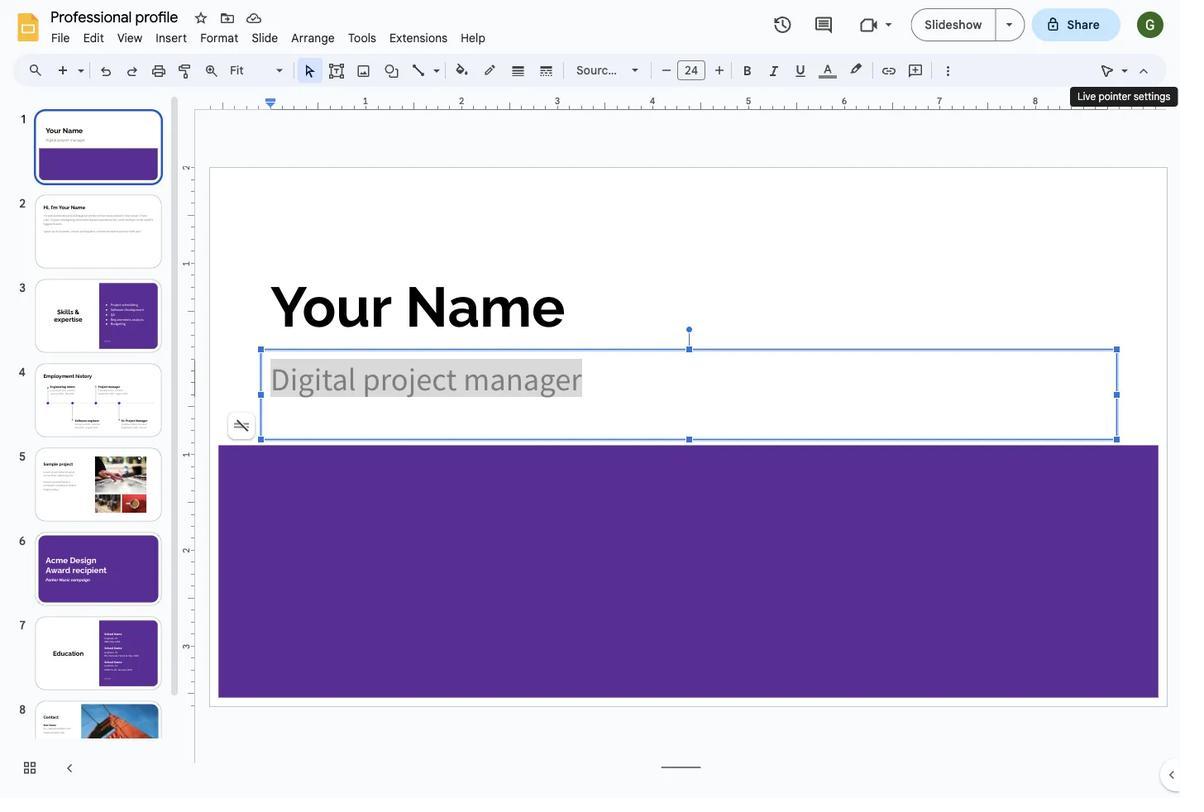 Task type: vqa. For each thing, say whether or not it's contained in the screenshot.
"Source Sans Pro"
yes



Task type: locate. For each thing, give the bounding box(es) containing it.
insert
[[156, 31, 187, 45]]

menu bar
[[45, 22, 492, 49]]

menu bar containing file
[[45, 22, 492, 49]]

font list. source sans pro selected. option
[[577, 59, 666, 82]]

Menus field
[[21, 59, 57, 82]]

slideshow button
[[911, 8, 997, 41]]

text color image
[[819, 59, 837, 79]]

extensions menu item
[[383, 28, 454, 48]]

navigation
[[0, 93, 182, 798]]

2
[[181, 165, 192, 171]]

navigation inside application
[[0, 93, 182, 798]]

view
[[117, 31, 143, 45]]

tools menu item
[[342, 28, 383, 48]]

Zoom text field
[[228, 59, 274, 82]]

format
[[200, 31, 239, 45]]

help
[[461, 31, 486, 45]]

menu bar banner
[[0, 0, 1181, 798]]

tools
[[348, 31, 377, 45]]

Star checkbox
[[189, 7, 213, 30]]

arrange menu item
[[285, 28, 342, 48]]

presentation options image
[[1007, 23, 1013, 26]]

pro
[[647, 63, 666, 77]]

edit menu item
[[77, 28, 111, 48]]

application
[[0, 0, 1181, 798]]

file menu item
[[45, 28, 77, 48]]

share
[[1068, 17, 1100, 32]]

border weight option
[[509, 59, 528, 82]]

option
[[228, 413, 255, 439]]



Task type: describe. For each thing, give the bounding box(es) containing it.
menu bar inside menu bar 'banner'
[[45, 22, 492, 49]]

insert menu item
[[149, 28, 194, 48]]

source sans pro
[[577, 63, 666, 77]]

Rename text field
[[45, 7, 188, 26]]

arrange
[[292, 31, 335, 45]]

source
[[577, 63, 615, 77]]

slideshow
[[925, 17, 983, 32]]

border color: transparent image
[[481, 59, 500, 80]]

border dash option
[[537, 59, 556, 82]]

application containing slideshow
[[0, 0, 1181, 798]]

main toolbar
[[49, 0, 961, 642]]

edit
[[83, 31, 104, 45]]

mode and view toolbar
[[1095, 54, 1158, 87]]

sans
[[618, 63, 644, 77]]

Zoom field
[[225, 59, 290, 83]]

slide
[[252, 31, 278, 45]]

help menu item
[[454, 28, 492, 48]]

extensions
[[390, 31, 448, 45]]

format menu item
[[194, 28, 245, 48]]

do not autofit image
[[230, 415, 253, 438]]

highlight color image
[[847, 59, 865, 79]]

view menu item
[[111, 28, 149, 48]]

file
[[51, 31, 70, 45]]

Font size field
[[678, 60, 712, 84]]

left margin image
[[211, 97, 276, 109]]

right margin image
[[1104, 97, 1167, 109]]

insert image image
[[355, 59, 374, 82]]

shape image
[[383, 59, 402, 82]]

share button
[[1032, 8, 1121, 41]]

Font size text field
[[678, 60, 705, 80]]

slide menu item
[[245, 28, 285, 48]]

fill color: transparent image
[[453, 59, 472, 80]]

new slide with layout image
[[74, 60, 84, 65]]



